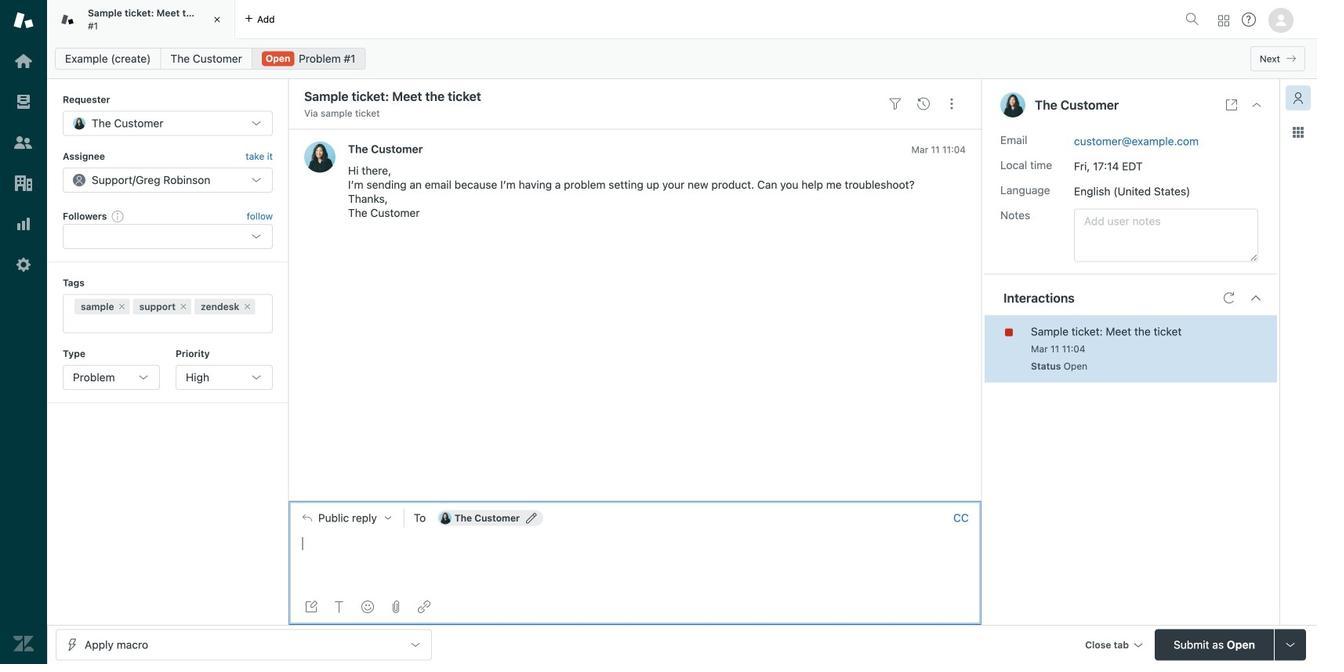 Task type: locate. For each thing, give the bounding box(es) containing it.
admin image
[[13, 255, 34, 275]]

0 horizontal spatial remove image
[[117, 302, 127, 312]]

get help image
[[1242, 13, 1256, 27]]

customer context image
[[1292, 92, 1305, 104]]

remove image left remove icon
[[117, 302, 127, 312]]

main element
[[0, 0, 47, 665]]

1 horizontal spatial remove image
[[243, 302, 252, 312]]

add attachment image
[[390, 601, 402, 614]]

Public reply composer text field
[[296, 535, 975, 568]]

0 vertical spatial close image
[[209, 12, 225, 27]]

remove image
[[117, 302, 127, 312], [243, 302, 252, 312]]

get started image
[[13, 51, 34, 71]]

remove image right remove icon
[[243, 302, 252, 312]]

avatar image
[[304, 141, 336, 173]]

tabs tab list
[[47, 0, 1179, 39]]

tab
[[47, 0, 235, 39]]

filter image
[[889, 98, 902, 110]]

close image
[[209, 12, 225, 27], [1250, 99, 1263, 111]]

0 horizontal spatial close image
[[209, 12, 225, 27]]

hide composer image
[[629, 495, 641, 508]]

Mar 11 11:04 text field
[[1031, 344, 1085, 355]]

Mar 11 11:04 text field
[[911, 144, 966, 155]]

format text image
[[333, 601, 346, 614]]

apps image
[[1292, 126, 1305, 139]]

2 remove image from the left
[[243, 302, 252, 312]]

1 horizontal spatial close image
[[1250, 99, 1263, 111]]

zendesk image
[[13, 634, 34, 655]]

info on adding followers image
[[112, 210, 124, 223]]

close image inside tabs tab list
[[209, 12, 225, 27]]

1 vertical spatial close image
[[1250, 99, 1263, 111]]



Task type: describe. For each thing, give the bounding box(es) containing it.
insert emojis image
[[361, 601, 374, 614]]

secondary element
[[47, 43, 1317, 74]]

Subject field
[[301, 87, 878, 106]]

views image
[[13, 92, 34, 112]]

reporting image
[[13, 214, 34, 234]]

organizations image
[[13, 173, 34, 194]]

Add user notes text field
[[1074, 209, 1258, 262]]

zendesk support image
[[13, 10, 34, 31]]

events image
[[917, 98, 930, 110]]

edit user image
[[526, 513, 537, 524]]

displays possible ticket submission types image
[[1284, 639, 1297, 652]]

customers image
[[13, 132, 34, 153]]

1 remove image from the left
[[117, 302, 127, 312]]

remove image
[[179, 302, 188, 312]]

view more details image
[[1225, 99, 1238, 111]]

draft mode image
[[305, 601, 318, 614]]

add link (cmd k) image
[[418, 601, 430, 614]]

zendesk products image
[[1218, 15, 1229, 26]]

user image
[[1000, 93, 1025, 118]]

customer@example.com image
[[439, 512, 451, 525]]

ticket actions image
[[946, 98, 958, 110]]



Task type: vqa. For each thing, say whether or not it's contained in the screenshot.
grid
no



